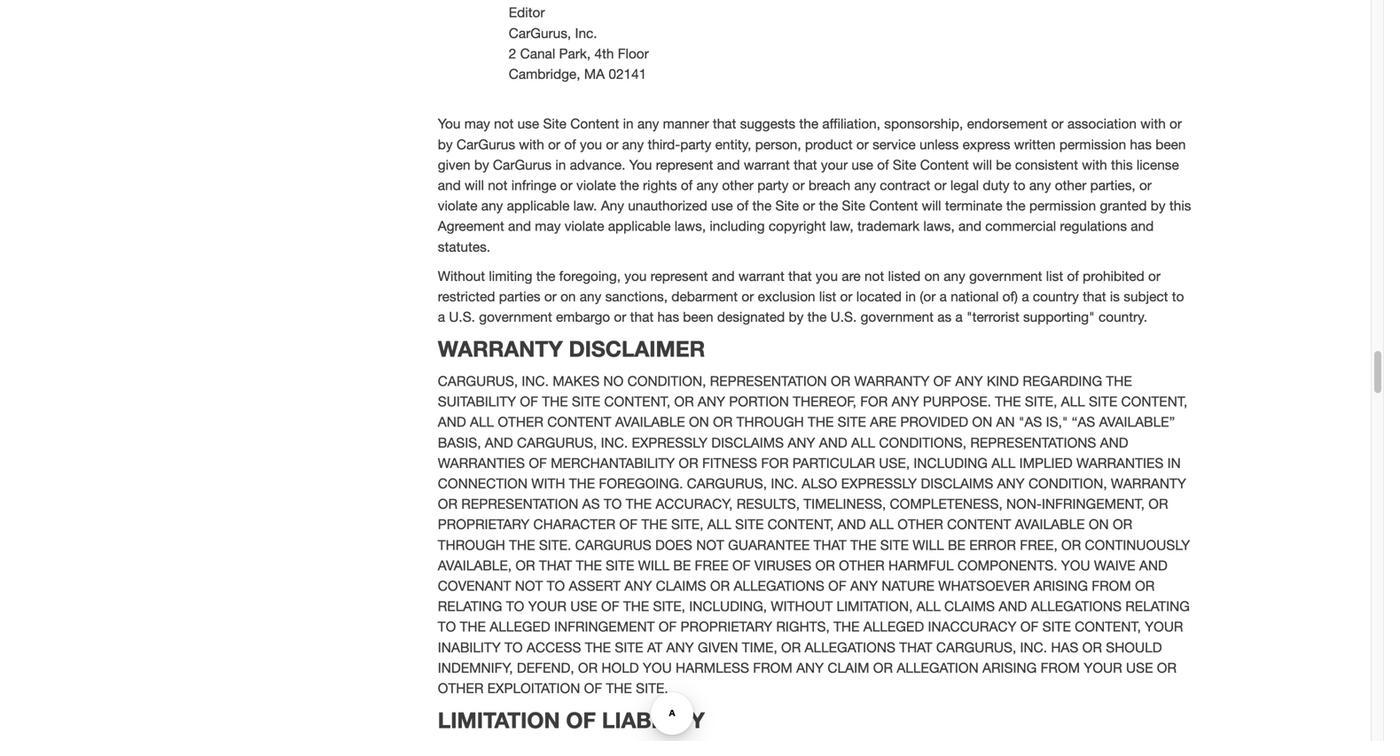 Task type: describe. For each thing, give the bounding box(es) containing it.
other down suitability at the bottom of page
[[498, 414, 544, 430]]

connection
[[438, 476, 528, 492]]

any right assert
[[624, 578, 652, 594]]

or up advance.
[[606, 136, 618, 152]]

site up contract
[[893, 157, 916, 173]]

0 vertical spatial not
[[696, 537, 724, 553]]

site up "hold"
[[615, 640, 643, 656]]

infringe
[[511, 177, 556, 193]]

1 horizontal spatial proprietary
[[681, 619, 772, 635]]

site down cambridge,
[[543, 116, 567, 132]]

to down the covenant
[[506, 599, 524, 615]]

0 vertical spatial permission
[[1060, 136, 1126, 152]]

2
[[509, 46, 516, 62]]

0 horizontal spatial will
[[465, 177, 484, 193]]

limitation
[[438, 707, 560, 733]]

cambridge,
[[509, 66, 580, 82]]

2 vertical spatial will
[[922, 198, 941, 214]]

all up "as
[[1061, 394, 1085, 410]]

in
[[1168, 455, 1181, 471]]

inc. up results,
[[771, 476, 798, 492]]

site down results,
[[735, 517, 764, 533]]

1 vertical spatial that
[[539, 558, 572, 574]]

portion
[[729, 394, 789, 410]]

1 vertical spatial not
[[488, 177, 508, 193]]

content, up guarantee
[[768, 517, 834, 533]]

1 u.s. from the left
[[449, 309, 475, 325]]

given
[[438, 157, 470, 173]]

1 horizontal spatial will
[[913, 537, 944, 553]]

0 vertical spatial through
[[737, 414, 804, 430]]

foregoing,
[[559, 268, 621, 284]]

indemnify,
[[438, 660, 513, 676]]

2 vertical spatial content
[[869, 198, 918, 214]]

cargurus, down 'fitness'
[[687, 476, 767, 492]]

0 horizontal spatial content
[[547, 414, 611, 430]]

or down rights,
[[781, 640, 801, 656]]

1 vertical spatial warranty
[[854, 373, 930, 389]]

0 vertical spatial use
[[518, 116, 539, 132]]

0 horizontal spatial warranty
[[438, 336, 563, 362]]

1 horizontal spatial party
[[758, 177, 789, 193]]

of down "hold"
[[584, 681, 602, 697]]

should
[[1106, 640, 1162, 656]]

2 horizontal spatial use
[[852, 157, 873, 173]]

editor cargurus, inc. 2 canal park, 4th floor cambridge, ma 02141
[[509, 5, 649, 82]]

1 vertical spatial content
[[920, 157, 969, 173]]

0 horizontal spatial your
[[528, 599, 567, 615]]

or right parties
[[544, 289, 557, 305]]

country
[[1033, 289, 1079, 305]]

of right inaccuracy
[[1021, 619, 1039, 635]]

and right basis,
[[485, 435, 513, 451]]

0 horizontal spatial government
[[479, 309, 552, 325]]

0 vertical spatial party
[[680, 136, 712, 152]]

inability
[[438, 640, 501, 656]]

floor
[[618, 46, 649, 62]]

1 horizontal spatial use
[[711, 198, 733, 214]]

all down timeliness,
[[870, 517, 894, 533]]

0 vertical spatial site.
[[539, 537, 571, 553]]

and inside without limiting the foregoing, you represent and warrant that you are not listed on any government list of prohibited or restricted parties or on any sanctions, debarment or exclusion list or located in (or a national of) a country that is subject to a u.s. government embargo or that has been designated by the u.s. government as a "terrorist supporting" country.
[[712, 268, 735, 284]]

unauthorized
[[628, 198, 707, 214]]

all down representations
[[992, 455, 1016, 471]]

1 horizontal spatial government
[[861, 309, 934, 325]]

warranty disclaimer
[[438, 336, 705, 362]]

accuracy,
[[656, 496, 733, 512]]

or right 'claim'
[[873, 660, 893, 676]]

or right "infringe"
[[560, 177, 573, 193]]

in inside without limiting the foregoing, you represent and warrant that you are not listed on any government list of prohibited or restricted parties or on any sanctions, debarment or exclusion list or located in (or a national of) a country that is subject to a u.s. government embargo or that has been designated by the u.s. government as a "terrorist supporting" country.
[[906, 289, 916, 305]]

of right suitability at the bottom of page
[[520, 394, 538, 410]]

all down nature
[[917, 599, 941, 615]]

be
[[996, 157, 1012, 173]]

to left assert
[[547, 578, 565, 594]]

1 vertical spatial permission
[[1029, 198, 1096, 214]]

0 horizontal spatial be
[[673, 558, 691, 574]]

legal
[[951, 177, 979, 193]]

0 vertical spatial will
[[973, 157, 992, 173]]

without limiting the foregoing, you represent and warrant that you are not listed on any government list of prohibited or restricted parties or on any sanctions, debarment or exclusion list or located in (or a national of) a country that is subject to a u.s. government embargo or that has been designated by the u.s. government as a "terrorist supporting" country.
[[438, 268, 1184, 325]]

not inside without limiting the foregoing, you represent and warrant that you are not listed on any government list of prohibited or restricted parties or on any sanctions, debarment or exclusion list or located in (or a national of) a country that is subject to a u.s. government embargo or that has been designated by the u.s. government as a "terrorist supporting" country.
[[865, 268, 884, 284]]

located
[[856, 289, 902, 305]]

or up "infringe"
[[548, 136, 560, 152]]

site up harmful
[[880, 537, 909, 553]]

"as
[[1019, 414, 1042, 430]]

supporting"
[[1023, 309, 1095, 325]]

0 vertical spatial be
[[948, 537, 966, 553]]

site left are
[[838, 414, 866, 430]]

1 vertical spatial on
[[561, 289, 576, 305]]

any down foregoing,
[[580, 289, 601, 305]]

1 horizontal spatial from
[[1041, 660, 1080, 676]]

1 horizontal spatial available
[[1015, 517, 1085, 533]]

1 vertical spatial content
[[947, 517, 1011, 533]]

0 vertical spatial content
[[570, 116, 619, 132]]

third-
[[648, 136, 680, 152]]

2 u.s. from the left
[[831, 309, 857, 325]]

no
[[603, 373, 624, 389]]

or down connection
[[438, 496, 458, 512]]

is,"
[[1046, 414, 1068, 430]]

2 horizontal spatial government
[[969, 268, 1042, 284]]

affiliation,
[[822, 116, 881, 132]]

any
[[601, 198, 624, 214]]

represent inside without limiting the foregoing, you represent and warrant that you are not listed on any government list of prohibited or restricted parties or on any sanctions, debarment or exclusion list or located in (or a national of) a country that is subject to a u.s. government embargo or that has been designated by the u.s. government as a "terrorist supporting" country.
[[651, 268, 708, 284]]

the up available"
[[1106, 373, 1132, 389]]

1 vertical spatial site,
[[671, 517, 704, 533]]

defend,
[[517, 660, 574, 676]]

0 horizontal spatial expressly
[[632, 435, 708, 451]]

0 vertical spatial claims
[[656, 578, 706, 594]]

cargurus
[[575, 537, 652, 553]]

1 vertical spatial expressly
[[841, 476, 917, 492]]

1 horizontal spatial disclaims
[[921, 476, 993, 492]]

of down service
[[877, 157, 889, 173]]

0 vertical spatial violate
[[576, 177, 616, 193]]

exploitation
[[487, 681, 580, 697]]

granted
[[1100, 198, 1147, 214]]

1 vertical spatial representation
[[461, 496, 578, 512]]

1 horizontal spatial in
[[623, 116, 634, 132]]

1 horizontal spatial you
[[629, 157, 652, 173]]

or left legal
[[934, 177, 947, 193]]

2 horizontal spatial from
[[1092, 578, 1131, 594]]

and down given
[[438, 177, 461, 193]]

0 vertical spatial you
[[1061, 558, 1090, 574]]

of up purpose.
[[933, 373, 952, 389]]

the down "makes" at the bottom left of the page
[[542, 394, 568, 410]]

0 horizontal spatial in
[[555, 157, 566, 173]]

agreement
[[438, 218, 504, 234]]

inc. left has
[[1020, 640, 1047, 656]]

harmful
[[889, 558, 954, 574]]

2 horizontal spatial you
[[816, 268, 838, 284]]

0 vertical spatial may
[[464, 116, 490, 132]]

are
[[870, 414, 897, 430]]

2 vertical spatial allegations
[[805, 640, 896, 656]]

1 horizontal spatial use
[[1126, 660, 1153, 676]]

a right as on the right top of the page
[[956, 309, 963, 325]]

1 horizontal spatial applicable
[[608, 218, 671, 234]]

thereof,
[[793, 394, 857, 410]]

other down completeness,
[[898, 517, 943, 533]]

to right as
[[604, 496, 622, 512]]

statutes.
[[438, 239, 490, 255]]

the up commercial in the top right of the page
[[1006, 198, 1026, 214]]

parties
[[499, 289, 541, 305]]

or down the waive
[[1135, 578, 1155, 594]]

1 horizontal spatial this
[[1170, 198, 1191, 214]]

0 horizontal spatial you
[[438, 116, 461, 132]]

or down the in at the bottom right
[[1149, 496, 1168, 512]]

law.
[[573, 198, 597, 214]]

assert
[[569, 578, 621, 594]]

of inside without limiting the foregoing, you represent and warrant that you are not listed on any government list of prohibited or restricted parties or on any sanctions, debarment or exclusion list or located in (or a national of) a country that is subject to a u.s. government embargo or that has been designated by the u.s. government as a "terrorist supporting" country.
[[1067, 268, 1079, 284]]

1 vertical spatial will
[[638, 558, 670, 574]]

or right available, on the bottom left
[[515, 558, 535, 574]]

0 horizontal spatial this
[[1111, 157, 1133, 173]]

0 vertical spatial site,
[[1025, 394, 1057, 410]]

1 horizontal spatial claims
[[944, 599, 995, 615]]

that up entity,
[[713, 116, 736, 132]]

site down "makes" at the bottom left of the page
[[572, 394, 600, 410]]

0 vertical spatial list
[[1046, 268, 1063, 284]]

error
[[969, 537, 1016, 553]]

0 horizontal spatial proprietary
[[438, 517, 530, 533]]

person,
[[755, 136, 801, 152]]

all down are
[[851, 435, 875, 451]]

available,
[[438, 558, 512, 574]]

service
[[873, 136, 916, 152]]

purpose.
[[923, 394, 991, 410]]

0 vertical spatial allegations
[[734, 578, 825, 594]]

the up assert
[[576, 558, 602, 574]]

with
[[531, 476, 565, 492]]

given
[[698, 640, 738, 656]]

claim
[[828, 660, 869, 676]]

any left third-
[[622, 136, 644, 152]]

1 vertical spatial cargurus
[[493, 157, 552, 173]]

a down restricted
[[438, 309, 445, 325]]

of up with
[[529, 455, 547, 471]]

the down limitation,
[[834, 619, 860, 635]]

including
[[914, 455, 988, 471]]

0 vertical spatial applicable
[[507, 198, 570, 214]]

1 vertical spatial through
[[438, 537, 505, 553]]

1 vertical spatial site.
[[636, 681, 668, 697]]

harmless
[[676, 660, 749, 676]]

the up including
[[752, 198, 772, 214]]

terminate
[[945, 198, 1003, 214]]

has inside without limiting the foregoing, you represent and warrant that you are not listed on any government list of prohibited or restricted parties or on any sanctions, debarment or exclusion list or located in (or a national of) a country that is subject to a u.s. government embargo or that has been designated by the u.s. government as a "terrorist supporting" country.
[[658, 309, 679, 325]]

1 horizontal spatial on
[[972, 414, 993, 430]]

any up non-
[[997, 476, 1025, 492]]

including
[[710, 218, 765, 234]]

use,
[[879, 455, 910, 471]]

of right rights
[[681, 177, 693, 193]]

you may not use site content in any manner that suggests the affiliation, sponsorship, endorsement or association with or by cargurus with or of you or any third-party entity, person, product or service unless express written permission has been given by cargurus in advance. you represent and warrant that your use of site content will be consistent with this license and will not infringe or violate the rights of any other party or breach any contract or legal duty to any other parties, or violate any applicable law. any unauthorized use of the site or the site content will terminate the permission granted by this agreement and may violate applicable laws, including copyright law, trademark laws, and commercial regulations and statutes.
[[438, 116, 1191, 255]]

the up inability
[[460, 619, 486, 635]]

consistent
[[1015, 157, 1078, 173]]

by right "granted" in the top of the page
[[1151, 198, 1166, 214]]

1 horizontal spatial with
[[1082, 157, 1107, 173]]

0 horizontal spatial available
[[615, 414, 685, 430]]

ma
[[584, 66, 605, 82]]

other down indemnify,
[[438, 681, 484, 697]]

by inside without limiting the foregoing, you represent and warrant that you are not listed on any government list of prohibited or restricted parties or on any sanctions, debarment or exclusion list or located in (or a national of) a country that is subject to a u.s. government embargo or that has been designated by the u.s. government as a "terrorist supporting" country.
[[789, 309, 804, 325]]

other up limitation,
[[839, 558, 885, 574]]

or down are
[[840, 289, 853, 305]]

restricted
[[438, 289, 495, 305]]

merchantability
[[551, 455, 675, 471]]

cargurus, inc. makes no condition, representation or warranty of any kind regarding the suitability of the site content, or any portion thereof, for any purpose. the site, all site content, and all other content available on or through the site are provided on an "as is," "as available" basis, and cargurus, inc. expressly disclaims any and all conditions, representations and warranties of merchantability or fitness for particular use, including all implied warranties in connection with the foregoing. cargurus, inc. also expressly disclaims any condition, warranty or representation as to the accuracy, results, timeliness, completeness, non-infringement, or proprietary character of the site, all site content, and all other content available on or through the site. cargurus does not guarantee that the site will be error free, or continuously available, or that the site will be free of viruses or other harmful components. you waive and covenant not to assert any claims or allegations of any nature whatsoever arising from or relating to your use of the site, including, without limitation, all claims and allegations relating to the alleged infringement of proprietary rights, the alleged inaccuracy of site content, your inability to access the site at any given time, or allegations that cargurus, inc. has or should indemnify, defend, or hold you harmless from any claim or allegation arising from your use or other exploitation of the site.
[[438, 373, 1190, 697]]

0 horizontal spatial from
[[753, 660, 793, 676]]

liability
[[602, 707, 705, 733]]

0 horizontal spatial condition,
[[628, 373, 706, 389]]

or right has
[[1082, 640, 1102, 656]]

the down breach
[[819, 198, 838, 214]]

infringement
[[554, 619, 655, 635]]

1 vertical spatial you
[[643, 660, 672, 676]]

1 vertical spatial violate
[[438, 198, 478, 214]]

foregoing.
[[599, 476, 683, 492]]

of up infringement
[[601, 599, 619, 615]]

including,
[[689, 599, 767, 615]]

4th
[[595, 46, 614, 62]]

are
[[842, 268, 861, 284]]

waive
[[1094, 558, 1136, 574]]

1 horizontal spatial for
[[860, 394, 888, 410]]

0 horizontal spatial with
[[519, 136, 544, 152]]

the up product at the top of page
[[799, 116, 819, 132]]

allegation
[[897, 660, 979, 676]]

rights
[[643, 177, 677, 193]]

or up 'fitness'
[[713, 414, 733, 430]]

makes
[[553, 373, 600, 389]]

duty
[[983, 177, 1010, 193]]

conditions,
[[879, 435, 967, 451]]

suggests
[[740, 116, 796, 132]]

cargurus, down inaccuracy
[[936, 640, 1016, 656]]

the up as
[[569, 476, 595, 492]]

of up advance.
[[564, 136, 576, 152]]

the down infringement
[[585, 640, 611, 656]]

0 horizontal spatial use
[[570, 599, 597, 615]]

2 horizontal spatial with
[[1141, 116, 1166, 132]]

product
[[805, 136, 853, 152]]

kind
[[987, 373, 1019, 389]]

1 horizontal spatial on
[[925, 268, 940, 284]]

a right of)
[[1022, 289, 1029, 305]]

0 horizontal spatial on
[[689, 414, 709, 430]]

or up including, on the bottom of the page
[[710, 578, 730, 594]]

site up "as
[[1089, 394, 1118, 410]]

any left 'claim'
[[796, 660, 824, 676]]

the down 'foregoing.'
[[626, 496, 652, 512]]

any up unauthorized
[[697, 177, 718, 193]]

to inside without limiting the foregoing, you represent and warrant that you are not listed on any government list of prohibited or restricted parties or on any sanctions, debarment or exclusion list or located in (or a national of) a country that is subject to a u.s. government embargo or that has been designated by the u.s. government as a "terrorist supporting" country.
[[1172, 289, 1184, 305]]

or down affiliation,
[[856, 136, 869, 152]]

2 vertical spatial violate
[[565, 218, 604, 234]]

and up basis,
[[438, 414, 466, 430]]

and up the particular
[[819, 435, 848, 451]]

2 alleged from the left
[[863, 619, 924, 635]]

warrant inside without limiting the foregoing, you represent and warrant that you are not listed on any government list of prohibited or restricted parties or on any sanctions, debarment or exclusion list or located in (or a national of) a country that is subject to a u.s. government embargo or that has been designated by the u.s. government as a "terrorist supporting" country.
[[739, 268, 785, 284]]

written
[[1014, 136, 1056, 152]]

been inside without limiting the foregoing, you represent and warrant that you are not listed on any government list of prohibited or restricted parties or on any sanctions, debarment or exclusion list or located in (or a national of) a country that is subject to a u.s. government embargo or that has been designated by the u.s. government as a "terrorist supporting" country.
[[683, 309, 713, 325]]

1 vertical spatial for
[[761, 455, 789, 471]]

canal
[[520, 46, 555, 62]]

license
[[1137, 157, 1179, 173]]

represent inside you may not use site content in any manner that suggests the affiliation, sponsorship, endorsement or association with or by cargurus with or of you or any third-party entity, person, product or service unless express written permission has been given by cargurus in advance. you represent and warrant that your use of site content will be consistent with this license and will not infringe or violate the rights of any other party or breach any contract or legal duty to any other parties, or violate any applicable law. any unauthorized use of the site or the site content will terminate the permission granted by this agreement and may violate applicable laws, including copyright law, trademark laws, and commercial regulations and statutes.
[[656, 157, 713, 173]]

0 vertical spatial cargurus
[[457, 136, 515, 152]]



Task type: locate. For each thing, give the bounding box(es) containing it.
of)
[[1003, 289, 1018, 305]]

0 vertical spatial available
[[615, 414, 685, 430]]

any
[[637, 116, 659, 132], [622, 136, 644, 152], [697, 177, 718, 193], [854, 177, 876, 193], [1029, 177, 1051, 193], [481, 198, 503, 214], [944, 268, 966, 284], [580, 289, 601, 305]]

park,
[[559, 46, 591, 62]]

has inside you may not use site content in any manner that suggests the affiliation, sponsorship, endorsement or association with or by cargurus with or of you or any third-party entity, person, product or service unless express written permission has been given by cargurus in advance. you represent and warrant that your use of site content will be consistent with this license and will not infringe or violate the rights of any other party or breach any contract or legal duty to any other parties, or violate any applicable law. any unauthorized use of the site or the site content will terminate the permission granted by this agreement and may violate applicable laws, including copyright law, trademark laws, and commercial regulations and statutes.
[[1130, 136, 1152, 152]]

prohibited
[[1083, 268, 1145, 284]]

or up thereof, in the bottom of the page
[[831, 373, 851, 389]]

sponsorship,
[[884, 116, 963, 132]]

content, down 'no' at the bottom left
[[604, 394, 671, 410]]

manner
[[663, 116, 709, 132]]

allegations
[[734, 578, 825, 594], [1031, 599, 1122, 615], [805, 640, 896, 656]]

or down sanctions,
[[614, 309, 626, 325]]

1 horizontal spatial you
[[625, 268, 647, 284]]

applicable down "infringe"
[[507, 198, 570, 214]]

that left your
[[794, 157, 817, 173]]

2 vertical spatial site,
[[653, 599, 685, 615]]

1 vertical spatial allegations
[[1031, 599, 1122, 615]]

1 warranties from the left
[[438, 455, 525, 471]]

for up are
[[860, 394, 888, 410]]

0 vertical spatial in
[[623, 116, 634, 132]]

to inside you may not use site content in any manner that suggests the affiliation, sponsorship, endorsement or association with or by cargurus with or of you or any third-party entity, person, product or service unless express written permission has been given by cargurus in advance. you represent and warrant that your use of site content will be consistent with this license and will not infringe or violate the rights of any other party or breach any contract or legal duty to any other parties, or violate any applicable law. any unauthorized use of the site or the site content will terminate the permission granted by this agreement and may violate applicable laws, including copyright law, trademark laws, and commercial regulations and statutes.
[[1013, 177, 1026, 193]]

0 vertical spatial with
[[1141, 116, 1166, 132]]

endorsement
[[967, 116, 1048, 132]]

02141
[[609, 66, 647, 82]]

your
[[528, 599, 567, 615], [1145, 619, 1183, 635], [1084, 660, 1122, 676]]

association
[[1068, 116, 1137, 132]]

1 other from the left
[[722, 177, 754, 193]]

1 laws, from the left
[[675, 218, 706, 234]]

components.
[[958, 558, 1058, 574]]

from down the waive
[[1092, 578, 1131, 594]]

1 horizontal spatial site.
[[636, 681, 668, 697]]

law,
[[830, 218, 854, 234]]

the up does
[[641, 517, 667, 533]]

u.s. down restricted
[[449, 309, 475, 325]]

1 horizontal spatial warranties
[[1077, 455, 1164, 471]]

site, up 'at'
[[653, 599, 685, 615]]

you up sanctions,
[[625, 268, 647, 284]]

use down cambridge,
[[518, 116, 539, 132]]

will
[[973, 157, 992, 173], [465, 177, 484, 193], [922, 198, 941, 214]]

will
[[913, 537, 944, 553], [638, 558, 670, 574]]

warranty down parties
[[438, 336, 563, 362]]

list right exclusion
[[819, 289, 836, 305]]

with up parties,
[[1082, 157, 1107, 173]]

warranties
[[438, 455, 525, 471], [1077, 455, 1164, 471]]

1 horizontal spatial relating
[[1126, 599, 1190, 615]]

2 horizontal spatial that
[[899, 640, 933, 656]]

0 horizontal spatial other
[[722, 177, 754, 193]]

0 horizontal spatial alleged
[[490, 619, 550, 635]]

warrant up exclusion
[[739, 268, 785, 284]]

this
[[1111, 157, 1133, 173], [1170, 198, 1191, 214]]

1 horizontal spatial will
[[922, 198, 941, 214]]

will down contract
[[922, 198, 941, 214]]

0 vertical spatial not
[[494, 116, 514, 132]]

0 horizontal spatial been
[[683, 309, 713, 325]]

site
[[543, 116, 567, 132], [893, 157, 916, 173], [775, 198, 799, 214], [842, 198, 866, 214]]

of
[[933, 373, 952, 389], [520, 394, 538, 410], [529, 455, 547, 471], [619, 517, 638, 533], [732, 558, 751, 574], [828, 578, 847, 594], [601, 599, 619, 615], [659, 619, 677, 635], [1021, 619, 1039, 635], [584, 681, 602, 697], [566, 707, 596, 733]]

and
[[717, 157, 740, 173], [438, 177, 461, 193], [508, 218, 531, 234], [959, 218, 982, 234], [1131, 218, 1154, 234], [712, 268, 735, 284]]

and up debarment
[[712, 268, 735, 284]]

2 horizontal spatial content
[[920, 157, 969, 173]]

government down parties
[[479, 309, 552, 325]]

does
[[655, 537, 692, 553]]

1 vertical spatial proprietary
[[681, 619, 772, 635]]

1 vertical spatial not
[[515, 578, 543, 594]]

or right free, at the right of page
[[1061, 537, 1081, 553]]

alleged
[[490, 619, 550, 635], [863, 619, 924, 635]]

0 horizontal spatial you
[[580, 136, 602, 152]]

be
[[948, 537, 966, 553], [673, 558, 691, 574]]

of right the free
[[732, 558, 751, 574]]

express
[[963, 136, 1010, 152]]

through up available, on the bottom left
[[438, 537, 505, 553]]

0 vertical spatial that
[[814, 537, 847, 553]]

you up rights
[[629, 157, 652, 173]]

infringement,
[[1042, 496, 1145, 512]]

of down the exploitation
[[566, 707, 596, 733]]

relating down the covenant
[[438, 599, 502, 615]]

in down 02141
[[623, 116, 634, 132]]

the up infringement
[[623, 599, 649, 615]]

1 horizontal spatial list
[[1046, 268, 1063, 284]]

1 vertical spatial your
[[1145, 619, 1183, 635]]

0 horizontal spatial use
[[518, 116, 539, 132]]

proprietary down including, on the bottom of the page
[[681, 619, 772, 635]]

any up agreement
[[481, 198, 503, 214]]

"terrorist
[[967, 309, 1020, 325]]

by up given
[[438, 136, 453, 152]]

1 horizontal spatial may
[[535, 218, 561, 234]]

an
[[996, 414, 1015, 430]]

character
[[533, 517, 616, 533]]

0 horizontal spatial on
[[561, 289, 576, 305]]

0 vertical spatial has
[[1130, 136, 1152, 152]]

not
[[696, 537, 724, 553], [515, 578, 543, 594]]

0 vertical spatial on
[[925, 268, 940, 284]]

0 vertical spatial proprietary
[[438, 517, 530, 533]]

cargurus up "infringe"
[[493, 157, 552, 173]]

1 vertical spatial use
[[1126, 660, 1153, 676]]

any up national
[[944, 268, 966, 284]]

is
[[1110, 289, 1120, 305]]

limitation,
[[837, 599, 913, 615]]

0 vertical spatial you
[[438, 116, 461, 132]]

any
[[955, 373, 983, 389], [698, 394, 725, 410], [892, 394, 919, 410], [788, 435, 815, 451], [997, 476, 1025, 492], [624, 578, 652, 594], [850, 578, 878, 594], [666, 640, 694, 656], [796, 660, 824, 676]]

0 vertical spatial been
[[1156, 136, 1186, 152]]

0 horizontal spatial warranties
[[438, 455, 525, 471]]

debarment
[[672, 289, 738, 305]]

a right the (or
[[940, 289, 947, 305]]

editor
[[509, 5, 545, 21]]

2 warranties from the left
[[1077, 455, 1164, 471]]

proprietary
[[438, 517, 530, 533], [681, 619, 772, 635]]

warrant inside you may not use site content in any manner that suggests the affiliation, sponsorship, endorsement or association with or by cargurus with or of you or any third-party entity, person, product or service unless express written permission has been given by cargurus in advance. you represent and warrant that your use of site content will be consistent with this license and will not infringe or violate the rights of any other party or breach any contract or legal duty to any other parties, or violate any applicable law. any unauthorized use of the site or the site content will terminate the permission granted by this agreement and may violate applicable laws, including copyright law, trademark laws, and commercial regulations and statutes.
[[744, 157, 790, 173]]

any up purpose.
[[955, 373, 983, 389]]

nature
[[882, 578, 935, 594]]

0 horizontal spatial to
[[1013, 177, 1026, 193]]

0 horizontal spatial laws,
[[675, 218, 706, 234]]

on left an
[[972, 414, 993, 430]]

from down time,
[[753, 660, 793, 676]]

limitation of liability
[[438, 707, 705, 733]]

1 horizontal spatial your
[[1084, 660, 1122, 676]]

hold
[[602, 660, 639, 676]]

condition,
[[628, 373, 706, 389], [1029, 476, 1107, 492]]

of up the cargurus
[[619, 517, 638, 533]]

alleged down limitation,
[[863, 619, 924, 635]]

or left 'fitness'
[[679, 455, 699, 471]]

designated
[[717, 309, 785, 325]]

1 horizontal spatial other
[[1055, 177, 1087, 193]]

use
[[518, 116, 539, 132], [852, 157, 873, 173], [711, 198, 733, 214]]

free
[[695, 558, 729, 574]]

arising
[[1034, 578, 1088, 594], [983, 660, 1037, 676]]

0 vertical spatial disclaims
[[711, 435, 784, 451]]

1 vertical spatial you
[[629, 157, 652, 173]]

you
[[580, 136, 602, 152], [625, 268, 647, 284], [816, 268, 838, 284]]

site, down the accuracy,
[[671, 517, 704, 533]]

0 horizontal spatial list
[[819, 289, 836, 305]]

and down terminate
[[959, 218, 982, 234]]

1 horizontal spatial that
[[814, 537, 847, 553]]

any down consistent
[[1029, 177, 1051, 193]]

1 vertical spatial arising
[[983, 660, 1037, 676]]

to
[[604, 496, 622, 512], [547, 578, 565, 594], [506, 599, 524, 615], [438, 619, 456, 635], [505, 640, 523, 656]]

2 horizontal spatial will
[[973, 157, 992, 173]]

or up the 'copyright'
[[803, 198, 815, 214]]

0 horizontal spatial not
[[515, 578, 543, 594]]

provided
[[900, 414, 968, 430]]

on up the (or
[[925, 268, 940, 284]]

1 horizontal spatial expressly
[[841, 476, 917, 492]]

violate down law.
[[565, 218, 604, 234]]

regulations
[[1060, 218, 1127, 234]]

that down timeliness,
[[814, 537, 847, 553]]

2 relating from the left
[[1126, 599, 1190, 615]]

you inside you may not use site content in any manner that suggests the affiliation, sponsorship, endorsement or association with or by cargurus with or of you or any third-party entity, person, product or service unless express written permission has been given by cargurus in advance. you represent and warrant that your use of site content will be consistent with this license and will not infringe or violate the rights of any other party or breach any contract or legal duty to any other parties, or violate any applicable law. any unauthorized use of the site or the site content will terminate the permission granted by this agreement and may violate applicable laws, including copyright law, trademark laws, and commercial regulations and statutes.
[[580, 136, 602, 152]]

timeliness,
[[804, 496, 886, 512]]

contract
[[880, 177, 931, 193]]

1 horizontal spatial laws,
[[923, 218, 955, 234]]

1 alleged from the left
[[490, 619, 550, 635]]

or right viruses
[[815, 558, 835, 574]]

rights,
[[776, 619, 830, 635]]

listed
[[888, 268, 921, 284]]

been inside you may not use site content in any manner that suggests the affiliation, sponsorship, endorsement or association with or by cargurus with or of you or any third-party entity, person, product or service unless express written permission has been given by cargurus in advance. you represent and warrant that your use of site content will be consistent with this license and will not infringe or violate the rights of any other party or breach any contract or legal duty to any other parties, or violate any applicable law. any unauthorized use of the site or the site content will terminate the permission granted by this agreement and may violate applicable laws, including copyright law, trademark laws, and commercial regulations and statutes.
[[1156, 136, 1186, 152]]

continuously
[[1085, 537, 1190, 553]]

the up an
[[995, 394, 1021, 410]]

0 vertical spatial represent
[[656, 157, 713, 173]]

limiting
[[489, 268, 532, 284]]

and down available"
[[1100, 435, 1129, 451]]

party down person,
[[758, 177, 789, 193]]

on up "embargo"
[[561, 289, 576, 305]]

2 other from the left
[[1055, 177, 1087, 193]]

you left are
[[816, 268, 838, 284]]

on up 'fitness'
[[689, 414, 709, 430]]

the down thereof, in the bottom of the page
[[808, 414, 834, 430]]

0 horizontal spatial content
[[570, 116, 619, 132]]

1 vertical spatial list
[[819, 289, 836, 305]]

guarantee
[[728, 537, 810, 553]]

will down given
[[465, 177, 484, 193]]

not
[[494, 116, 514, 132], [488, 177, 508, 193], [865, 268, 884, 284]]

0 vertical spatial expressly
[[632, 435, 708, 451]]

claims up inaccuracy
[[944, 599, 995, 615]]

site down the cargurus
[[606, 558, 634, 574]]

advance.
[[570, 157, 626, 173]]

inc. left "makes" at the bottom left of the page
[[522, 373, 549, 389]]

alleged up the access
[[490, 619, 550, 635]]

2 horizontal spatial your
[[1145, 619, 1183, 635]]

from
[[1092, 578, 1131, 594], [753, 660, 793, 676], [1041, 660, 1080, 676]]

2 laws, from the left
[[923, 218, 955, 234]]

subject
[[1124, 289, 1168, 305]]

1 vertical spatial applicable
[[608, 218, 671, 234]]

that up assert
[[539, 558, 572, 574]]

1 relating from the left
[[438, 599, 502, 615]]

breach
[[809, 177, 851, 193]]

0 vertical spatial arising
[[1034, 578, 1088, 594]]

permission up regulations
[[1029, 198, 1096, 214]]

1 horizontal spatial u.s.
[[831, 309, 857, 325]]

2 horizontal spatial on
[[1089, 517, 1109, 533]]

of up without
[[828, 578, 847, 594]]

1 horizontal spatial warranty
[[854, 373, 930, 389]]

1 horizontal spatial representation
[[710, 373, 827, 389]]

content up advance.
[[570, 116, 619, 132]]

0 horizontal spatial for
[[761, 455, 789, 471]]

implied
[[1019, 455, 1073, 471]]

(or
[[920, 289, 936, 305]]

applicable down any
[[608, 218, 671, 234]]

2 vertical spatial that
[[899, 640, 933, 656]]

1 vertical spatial to
[[1172, 289, 1184, 305]]

or down license
[[1139, 177, 1152, 193]]

1 vertical spatial condition,
[[1029, 476, 1107, 492]]

not up located
[[865, 268, 884, 284]]

1 vertical spatial use
[[852, 157, 873, 173]]

sanctions,
[[605, 289, 668, 305]]

national
[[951, 289, 999, 305]]

exclusion
[[758, 289, 815, 305]]

0 horizontal spatial disclaims
[[711, 435, 784, 451]]

trademark
[[857, 218, 920, 234]]

embargo
[[556, 309, 610, 325]]

1 vertical spatial with
[[519, 136, 544, 152]]

cargurus, up with
[[517, 435, 597, 451]]

violate down advance.
[[576, 177, 616, 193]]

government down located
[[861, 309, 934, 325]]

any left portion
[[698, 394, 725, 410]]

0 horizontal spatial site.
[[539, 537, 571, 553]]

2 vertical spatial warranty
[[1111, 476, 1186, 492]]

arising down inaccuracy
[[983, 660, 1037, 676]]

site up has
[[1043, 619, 1071, 635]]

the down timeliness,
[[851, 537, 877, 553]]

access
[[527, 640, 581, 656]]

non-
[[1007, 496, 1042, 512]]

all down suitability at the bottom of page
[[470, 414, 494, 430]]

and down "infringe"
[[508, 218, 531, 234]]

or down "disclaimer"
[[674, 394, 694, 410]]

1 horizontal spatial has
[[1130, 136, 1152, 152]]

content
[[570, 116, 619, 132], [920, 157, 969, 173], [869, 198, 918, 214]]

or up continuously
[[1113, 517, 1133, 533]]

site. down character
[[539, 537, 571, 553]]

permission
[[1060, 136, 1126, 152], [1029, 198, 1096, 214]]

covenant
[[438, 578, 511, 594]]

applicable
[[507, 198, 570, 214], [608, 218, 671, 234]]

any right 'at'
[[666, 640, 694, 656]]

representations
[[970, 435, 1096, 451]]

1 vertical spatial be
[[673, 558, 691, 574]]

permission down association
[[1060, 136, 1126, 152]]

content down "makes" at the bottom left of the page
[[547, 414, 611, 430]]

0 vertical spatial representation
[[710, 373, 827, 389]]

the
[[1106, 373, 1132, 389], [542, 394, 568, 410], [995, 394, 1021, 410], [808, 414, 834, 430], [569, 476, 595, 492], [626, 496, 652, 512], [641, 517, 667, 533], [509, 537, 535, 553], [851, 537, 877, 553], [576, 558, 602, 574], [623, 599, 649, 615], [460, 619, 486, 635], [834, 619, 860, 635], [585, 640, 611, 656], [606, 681, 632, 697]]

site up the 'copyright'
[[775, 198, 799, 214]]

1 vertical spatial may
[[535, 218, 561, 234]]

may up given
[[464, 116, 490, 132]]

parties,
[[1090, 177, 1136, 193]]

you
[[1061, 558, 1090, 574], [643, 660, 672, 676]]

that down sanctions,
[[630, 309, 654, 325]]

on
[[689, 414, 709, 430], [972, 414, 993, 430], [1089, 517, 1109, 533]]

as
[[582, 496, 600, 512]]

site.
[[539, 537, 571, 553], [636, 681, 668, 697]]

content
[[547, 414, 611, 430], [947, 517, 1011, 533]]

at
[[647, 640, 663, 656]]

0 horizontal spatial party
[[680, 136, 712, 152]]

on
[[925, 268, 940, 284], [561, 289, 576, 305]]



Task type: vqa. For each thing, say whether or not it's contained in the screenshot.
(0) associated with Comparisons (0)
no



